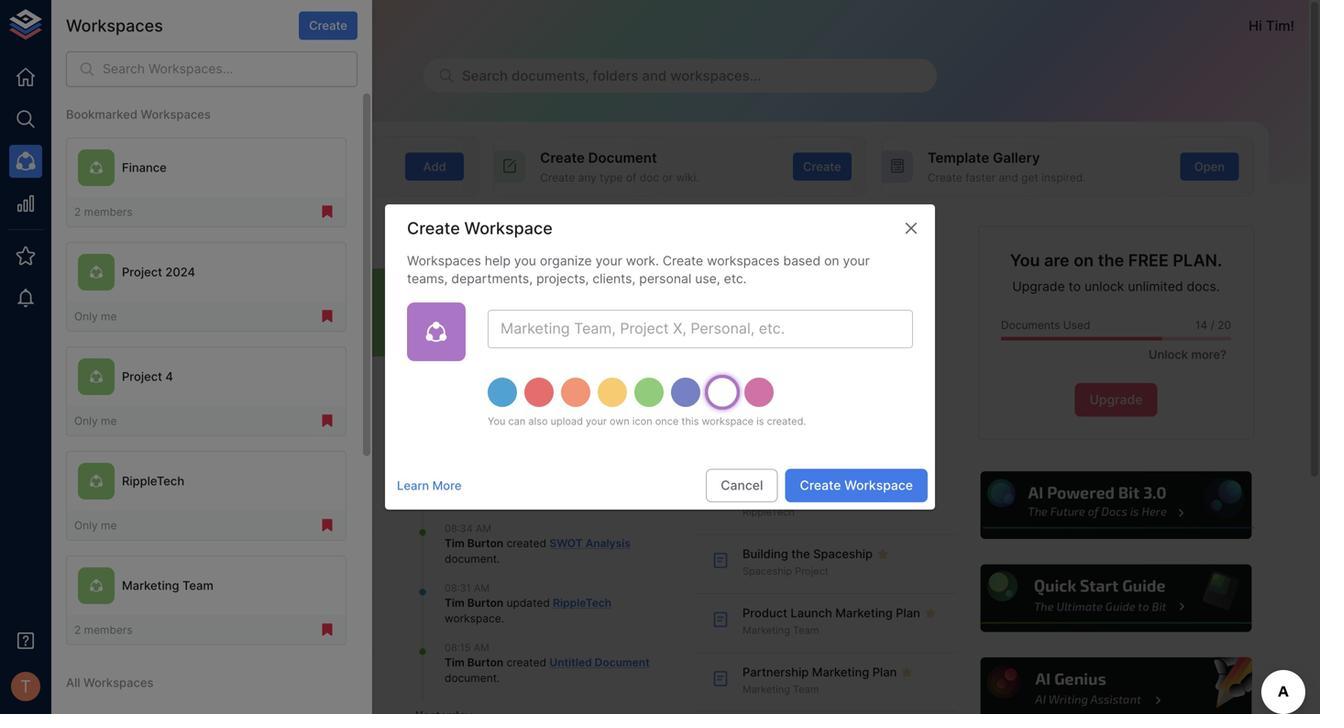 Task type: vqa. For each thing, say whether or not it's contained in the screenshot.
entail.
no



Task type: describe. For each thing, give the bounding box(es) containing it.
remove bookmark image for marketing team
[[319, 622, 336, 638]]

members up project 2024
[[84, 205, 133, 218]]

finance inside swot analysis finance
[[161, 506, 199, 518]]

0 vertical spatial create workspace
[[407, 218, 553, 238]]

0 horizontal spatial untitled
[[161, 547, 207, 561]]

enterprises
[[141, 17, 217, 34]]

create inside template gallery create faster and get inspired.
[[928, 171, 963, 184]]

remove bookmark image for project 4
[[319, 413, 336, 429]]

search documents, folders and workspaces...
[[462, 67, 761, 84]]

open
[[1195, 159, 1225, 174]]

08:34 am tim burton created swot analysis document .
[[445, 523, 631, 566]]

hi tim !
[[1249, 17, 1295, 34]]

own
[[610, 415, 630, 427]]

only inside rippletech only me
[[513, 383, 535, 395]]

search documents, folders and workspaces... button
[[424, 59, 937, 93]]

08:31 am tim burton updated rippletech workspace .
[[445, 582, 612, 625]]

upgrade inside button
[[1090, 392, 1143, 408]]

document inside the "08:15 am tim burton created untitled document document ."
[[595, 656, 650, 669]]

08:34
[[445, 523, 473, 535]]

only me for project 2024
[[74, 310, 117, 323]]

bookmark workspace
[[746, 314, 798, 340]]

created for untitled
[[507, 656, 547, 669]]

spaceship project
[[743, 565, 829, 577]]

workspace inside dialog
[[702, 415, 754, 427]]

2 members for marketing team
[[74, 623, 133, 637]]

. for swot
[[497, 552, 500, 566]]

workspace inside add workspace collaborate or make it private.
[[183, 149, 258, 166]]

all
[[66, 676, 80, 690]]

marketing team for partnership
[[743, 684, 819, 695]]

t button
[[6, 667, 46, 707]]

project 4 link
[[359, 269, 460, 397]]

to
[[1069, 279, 1081, 294]]

analysis inside swot analysis finance
[[200, 488, 248, 502]]

me for rippletech
[[101, 519, 117, 532]]

search
[[462, 67, 508, 84]]

doc
[[640, 171, 659, 184]]

launch
[[791, 606, 832, 620]]

unlock more? button
[[1139, 341, 1231, 369]]

0 vertical spatial create button
[[299, 12, 358, 40]]

finance 2 members
[[137, 365, 191, 395]]

tim right hi
[[1266, 17, 1291, 34]]

your for teams,
[[596, 253, 622, 269]]

you are on the free plan. upgrade to unlock unlimited docs.
[[1010, 250, 1222, 294]]

building the spaceship
[[743, 547, 873, 561]]

burton for rippletech
[[467, 597, 504, 610]]

members inside finance 2 members
[[146, 383, 191, 395]]

recent documents
[[138, 442, 272, 459]]

1 horizontal spatial 4
[[428, 365, 435, 379]]

you
[[514, 253, 536, 269]]

once
[[655, 415, 679, 427]]

faster
[[966, 171, 996, 184]]

hi
[[1249, 17, 1262, 34]]

0 vertical spatial untitled document link
[[114, 535, 375, 594]]

0 horizontal spatial 4
[[165, 370, 173, 384]]

members inside marketing team 2 members
[[638, 383, 682, 395]]

marketing team 2 members
[[610, 365, 701, 395]]

0 vertical spatial bookmarked
[[66, 107, 138, 121]]

memo for acme link
[[114, 594, 375, 653]]

add for add workspace collaborate or make it private.
[[153, 149, 180, 166]]

t
[[20, 677, 31, 697]]

upgrade inside you are on the free plan. upgrade to unlock unlimited docs.
[[1013, 279, 1065, 294]]

rippletech down cancel button
[[743, 506, 795, 518]]

0 horizontal spatial the
[[792, 547, 810, 561]]

learn more button
[[392, 472, 466, 500]]

can
[[508, 415, 526, 427]]

upload
[[551, 415, 583, 427]]

partnership marketing plan
[[743, 665, 897, 679]]

1 horizontal spatial create button
[[793, 153, 852, 181]]

use,
[[695, 271, 720, 287]]

remove bookmark image for project 2024
[[319, 308, 336, 325]]

only me for rippletech
[[74, 519, 117, 532]]

this
[[682, 415, 699, 427]]

help
[[485, 253, 511, 269]]

marketing up memo
[[122, 579, 179, 593]]

used
[[1063, 319, 1091, 332]]

am for untitled
[[474, 642, 489, 654]]

. for untitled
[[497, 672, 500, 685]]

free
[[1129, 250, 1169, 271]]

workspaces...
[[671, 67, 761, 84]]

inspired.
[[1042, 171, 1086, 184]]

recent
[[138, 442, 187, 459]]

marketing down 'product launch marketing plan' in the right bottom of the page
[[812, 665, 869, 679]]

any
[[578, 171, 597, 184]]

get
[[1022, 171, 1039, 184]]

0 vertical spatial untitled document
[[743, 488, 850, 502]]

1 vertical spatial workspace
[[464, 218, 553, 238]]

swot analysis finance
[[161, 488, 248, 518]]

for
[[200, 606, 216, 620]]

private.
[[270, 171, 309, 184]]

you for can
[[488, 415, 506, 427]]

finance for finance 2 members
[[142, 365, 187, 379]]

unlock
[[1085, 279, 1125, 294]]

add workspace collaborate or make it private.
[[153, 149, 309, 184]]

marketing down product
[[743, 624, 790, 636]]

r
[[73, 18, 81, 33]]

project 2024
[[122, 265, 195, 279]]

create workspace button
[[785, 469, 928, 503]]

docs.
[[1187, 279, 1220, 294]]

am for swot
[[476, 523, 492, 535]]

1 vertical spatial spaceship
[[743, 565, 792, 577]]

memo
[[161, 606, 197, 620]]

document up building the spaceship
[[791, 488, 850, 502]]

1 horizontal spatial project 4
[[384, 365, 435, 379]]

teams,
[[407, 271, 448, 287]]

bookmark workspace button
[[728, 269, 816, 357]]

swot analysis link
[[550, 537, 631, 550]]

0 horizontal spatial project 4
[[122, 370, 173, 384]]

1 vertical spatial plan
[[873, 665, 897, 679]]

burton for swot
[[467, 537, 504, 550]]

rogue
[[95, 17, 138, 34]]

your for created.
[[586, 415, 607, 427]]

create inside button
[[800, 478, 841, 493]]

me for project 4
[[101, 414, 117, 428]]

1 vertical spatial bookmarked workspaces
[[138, 227, 318, 245]]

open button
[[1181, 153, 1239, 181]]

workspace inside 08:31 am tim burton updated rippletech workspace .
[[445, 612, 501, 625]]

rippletech inside 08:31 am tim burton updated rippletech workspace .
[[553, 597, 612, 610]]

08:15
[[445, 642, 471, 654]]

documents,
[[512, 67, 589, 84]]

more?
[[1192, 347, 1227, 362]]

only for project 2024
[[74, 310, 98, 323]]

updated
[[507, 597, 550, 610]]

analysis inside 08:34 am tim burton created swot analysis document .
[[586, 537, 631, 550]]

cancel button
[[706, 469, 778, 503]]

add button
[[405, 153, 464, 181]]

product
[[743, 606, 788, 620]]

learn
[[397, 479, 429, 493]]

create document create any type of doc or wiki.
[[540, 149, 699, 184]]

more
[[432, 479, 462, 493]]

create workspace dialog
[[385, 204, 935, 510]]

collaborate
[[153, 171, 213, 184]]

bookmark
[[748, 314, 796, 326]]

and inside button
[[642, 67, 667, 84]]

0 vertical spatial plan
[[896, 606, 921, 620]]

remove bookmark image for rippletech
[[319, 517, 336, 534]]

memo for acme
[[161, 606, 254, 620]]

14
[[1196, 319, 1208, 332]]



Task type: locate. For each thing, give the bounding box(es) containing it.
learn more
[[397, 479, 462, 493]]

. up 08:31 am tim burton updated rippletech workspace .
[[497, 552, 500, 566]]

document up acme
[[210, 547, 269, 561]]

0 vertical spatial only me
[[74, 310, 117, 323]]

marketing team for product
[[743, 624, 819, 636]]

1 burton from the top
[[467, 537, 504, 550]]

1 vertical spatial only me
[[74, 414, 117, 428]]

2 vertical spatial workspace
[[445, 612, 501, 625]]

1 horizontal spatial spaceship
[[813, 547, 873, 561]]

1 vertical spatial bookmarked
[[138, 227, 227, 245]]

1 horizontal spatial or
[[662, 171, 673, 184]]

marketing up icon
[[610, 365, 667, 379]]

1 vertical spatial create button
[[793, 153, 852, 181]]

or left "make"
[[216, 171, 226, 184]]

team down launch
[[793, 624, 819, 636]]

swot
[[161, 488, 197, 502], [550, 537, 583, 550]]

1 2 members from the top
[[74, 205, 133, 218]]

burton down 08:31
[[467, 597, 504, 610]]

on inside you are on the free plan. upgrade to unlock unlimited docs.
[[1074, 250, 1094, 271]]

create workspace inside button
[[800, 478, 913, 493]]

workspace down bookmark
[[746, 328, 798, 340]]

bookmarked workspaces up the collaborate
[[66, 107, 211, 121]]

created inside 08:34 am tim burton created swot analysis document .
[[507, 537, 547, 550]]

make
[[230, 171, 257, 184]]

and
[[642, 67, 667, 84], [999, 171, 1018, 184]]

2 vertical spatial remove bookmark image
[[319, 517, 336, 534]]

burton inside 08:31 am tim burton updated rippletech workspace .
[[467, 597, 504, 610]]

the
[[1098, 250, 1124, 271], [792, 547, 810, 561]]

2 members up project 2024
[[74, 205, 133, 218]]

all workspaces
[[66, 676, 154, 690]]

upgrade down unlock more? button at the right of page
[[1090, 392, 1143, 408]]

document for swot analysis
[[445, 552, 497, 566]]

marketing team up memo
[[122, 579, 214, 593]]

spaceship down building
[[743, 565, 792, 577]]

burton for untitled
[[467, 656, 504, 669]]

document inside create document create any type of doc or wiki.
[[588, 149, 657, 166]]

1 vertical spatial created
[[507, 656, 547, 669]]

project
[[122, 265, 162, 279], [384, 365, 425, 379], [122, 370, 162, 384], [795, 565, 829, 577]]

0 vertical spatial spaceship
[[813, 547, 873, 561]]

2 or from the left
[[662, 171, 673, 184]]

or right doc
[[662, 171, 673, 184]]

0 horizontal spatial create button
[[299, 12, 358, 40]]

on
[[1074, 250, 1094, 271], [824, 253, 840, 269]]

. inside 08:31 am tim burton updated rippletech workspace .
[[501, 612, 504, 625]]

swot inside 08:34 am tim burton created swot analysis document .
[[550, 537, 583, 550]]

. down 08:31 am tim burton updated rippletech workspace .
[[497, 672, 500, 685]]

0 horizontal spatial add
[[153, 149, 180, 166]]

2 remove bookmark image from the top
[[319, 622, 336, 638]]

and inside template gallery create faster and get inspired.
[[999, 171, 1018, 184]]

clients,
[[593, 271, 636, 287]]

created.
[[767, 415, 806, 427]]

unlock
[[1149, 347, 1188, 362]]

bookmarked up 2024
[[138, 227, 227, 245]]

2 horizontal spatial workspace
[[845, 478, 913, 493]]

1 horizontal spatial untitled
[[550, 656, 592, 669]]

the up spaceship project
[[792, 547, 810, 561]]

type
[[600, 171, 623, 184]]

1 horizontal spatial bookmarked
[[138, 227, 227, 245]]

unlock more?
[[1149, 347, 1227, 362]]

tim down 08:31
[[445, 597, 465, 610]]

1 or from the left
[[216, 171, 226, 184]]

finance for finance
[[122, 161, 167, 175]]

upgrade
[[1013, 279, 1065, 294], [1090, 392, 1143, 408]]

untitled document
[[743, 488, 850, 502], [161, 547, 269, 561]]

0 horizontal spatial you
[[488, 415, 506, 427]]

1 vertical spatial create workspace
[[800, 478, 913, 493]]

1 vertical spatial untitled
[[161, 547, 207, 561]]

help image
[[978, 469, 1254, 542], [978, 562, 1254, 635], [978, 655, 1254, 714]]

2 remove bookmark image from the top
[[319, 308, 336, 325]]

document down 08:15
[[445, 672, 497, 685]]

0 vertical spatial you
[[1010, 250, 1040, 271]]

only me for project 4
[[74, 414, 117, 428]]

0 vertical spatial upgrade
[[1013, 279, 1065, 294]]

bookmarked down rogue at left top
[[66, 107, 138, 121]]

marketing
[[610, 365, 667, 379], [122, 579, 179, 593], [836, 606, 893, 620], [743, 624, 790, 636], [812, 665, 869, 679], [743, 684, 790, 695]]

untitled up building
[[743, 488, 788, 502]]

0 vertical spatial workspace
[[746, 328, 798, 340]]

0 vertical spatial finance
[[122, 161, 167, 175]]

am for rippletech
[[474, 582, 490, 594]]

0 horizontal spatial bookmarked
[[66, 107, 138, 121]]

untitled document link up acme
[[114, 535, 375, 594]]

document
[[588, 149, 657, 166], [791, 488, 850, 502], [210, 547, 269, 561], [595, 656, 650, 669]]

unlimited
[[1128, 279, 1183, 294]]

create inside workspaces help you organize your work. create workspaces based on your teams, departments, projects, clients, personal use, etc.
[[663, 253, 703, 269]]

rippletech down recent
[[122, 474, 184, 488]]

personal
[[639, 271, 692, 287]]

create workspace up building the spaceship
[[800, 478, 913, 493]]

tim inside the "08:15 am tim burton created untitled document document ."
[[445, 656, 465, 669]]

1 vertical spatial .
[[501, 612, 504, 625]]

2 inside marketing team 2 members
[[629, 383, 635, 395]]

departments,
[[451, 271, 533, 287]]

1 vertical spatial help image
[[978, 562, 1254, 635]]

3 remove bookmark image from the top
[[319, 517, 336, 534]]

marketing down partnership
[[743, 684, 790, 695]]

me inside rippletech only me
[[538, 383, 552, 395]]

burton down the '08:34' at the left bottom
[[467, 537, 504, 550]]

workspace inside button
[[746, 328, 798, 340]]

rogue enterprises
[[95, 17, 217, 34]]

analysis down recent documents
[[200, 488, 248, 502]]

created down 08:31 am tim burton updated rippletech workspace .
[[507, 656, 547, 669]]

am right 08:15
[[474, 642, 489, 654]]

members up recent
[[146, 383, 191, 395]]

workspace inside create workspace button
[[845, 478, 913, 493]]

0 vertical spatial and
[[642, 67, 667, 84]]

1 vertical spatial untitled document
[[161, 547, 269, 561]]

0 vertical spatial .
[[497, 552, 500, 566]]

untitled down rippletech 'link'
[[550, 656, 592, 669]]

team up memo for acme
[[182, 579, 214, 593]]

finance
[[122, 161, 167, 175], [142, 365, 187, 379], [161, 506, 199, 518]]

am inside 08:34 am tim burton created swot analysis document .
[[476, 523, 492, 535]]

2 vertical spatial burton
[[467, 656, 504, 669]]

or inside add workspace collaborate or make it private.
[[216, 171, 226, 184]]

am right the '08:34' at the left bottom
[[476, 523, 492, 535]]

add inside add button
[[423, 159, 446, 174]]

document inside the "08:15 am tim burton created untitled document document ."
[[445, 672, 497, 685]]

2 vertical spatial marketing team
[[743, 684, 819, 695]]

or inside create document create any type of doc or wiki.
[[662, 171, 673, 184]]

team down the partnership marketing plan
[[793, 684, 819, 695]]

08:15 am tim burton created untitled document document .
[[445, 642, 650, 685]]

team down marketing team, project x, personal, etc. text field at the top
[[670, 365, 701, 379]]

you inside create workspace dialog
[[488, 415, 506, 427]]

of
[[626, 171, 637, 184]]

documents used
[[1001, 319, 1091, 332]]

1 vertical spatial burton
[[467, 597, 504, 610]]

untitled document down swot analysis finance
[[161, 547, 269, 561]]

0 vertical spatial bookmarked workspaces
[[66, 107, 211, 121]]

am right 08:31
[[474, 582, 490, 594]]

you left can on the left of page
[[488, 415, 506, 427]]

tim inside 08:34 am tim burton created swot analysis document .
[[445, 537, 465, 550]]

1 horizontal spatial on
[[1074, 250, 1094, 271]]

documents left used at the right top of the page
[[1001, 319, 1060, 332]]

1 horizontal spatial workspace
[[464, 218, 553, 238]]

1 vertical spatial am
[[474, 582, 490, 594]]

0 horizontal spatial upgrade
[[1013, 279, 1065, 294]]

it
[[261, 171, 267, 184]]

members up the all workspaces
[[84, 623, 133, 637]]

0 horizontal spatial untitled document
[[161, 547, 269, 561]]

document inside 08:34 am tim burton created swot analysis document .
[[445, 552, 497, 566]]

2 2 members from the top
[[74, 623, 133, 637]]

remove bookmark image for finance
[[319, 204, 336, 220]]

0 vertical spatial 2 members
[[74, 205, 133, 218]]

0 vertical spatial help image
[[978, 469, 1254, 542]]

0 vertical spatial document
[[445, 552, 497, 566]]

. up the "08:15 am tim burton created untitled document document ."
[[501, 612, 504, 625]]

2 vertical spatial finance
[[161, 506, 199, 518]]

project inside the project 4 link
[[384, 365, 425, 379]]

bookmarked workspaces
[[66, 107, 211, 121], [138, 227, 318, 245]]

1 vertical spatial swot
[[550, 537, 583, 550]]

analysis up rippletech 'link'
[[586, 537, 631, 550]]

building
[[743, 547, 788, 561]]

tim for rippletech
[[445, 597, 465, 610]]

upgrade button
[[1075, 383, 1158, 417]]

and down gallery at the right
[[999, 171, 1018, 184]]

burton down 08:15
[[467, 656, 504, 669]]

1 horizontal spatial upgrade
[[1090, 392, 1143, 408]]

1 help image from the top
[[978, 469, 1254, 542]]

create workspace up help
[[407, 218, 553, 238]]

0 vertical spatial marketing team
[[122, 579, 214, 593]]

14 / 20
[[1196, 319, 1231, 332]]

are
[[1044, 250, 1070, 271]]

you for are
[[1010, 250, 1040, 271]]

only me
[[74, 310, 117, 323], [74, 414, 117, 428], [74, 519, 117, 532]]

Search Workspaces... text field
[[103, 51, 358, 87]]

documents up swot analysis finance
[[191, 442, 272, 459]]

document
[[445, 552, 497, 566], [445, 672, 497, 685]]

1 horizontal spatial analysis
[[586, 537, 631, 550]]

created
[[507, 537, 547, 550], [507, 656, 547, 669]]

1 horizontal spatial untitled document
[[743, 488, 850, 502]]

folders
[[593, 67, 639, 84]]

remove bookmark image
[[319, 413, 336, 429], [319, 622, 336, 638]]

08:31
[[445, 582, 471, 594]]

members up once
[[638, 383, 682, 395]]

burton
[[467, 537, 504, 550], [467, 597, 504, 610], [467, 656, 504, 669]]

0 horizontal spatial documents
[[191, 442, 272, 459]]

tim inside 08:31 am tim burton updated rippletech workspace .
[[445, 597, 465, 610]]

3 only me from the top
[[74, 519, 117, 532]]

1 vertical spatial marketing team
[[743, 624, 819, 636]]

3 help image from the top
[[978, 655, 1254, 714]]

0 vertical spatial the
[[1098, 250, 1124, 271]]

am inside the "08:15 am tim burton created untitled document document ."
[[474, 642, 489, 654]]

document up of
[[588, 149, 657, 166]]

partnership
[[743, 665, 809, 679]]

marketing team down partnership
[[743, 684, 819, 695]]

the inside you are on the free plan. upgrade to unlock unlimited docs.
[[1098, 250, 1124, 271]]

you left are
[[1010, 250, 1040, 271]]

2 vertical spatial workspace
[[845, 478, 913, 493]]

workspaces help you organize your work. create workspaces based on your teams, departments, projects, clients, personal use, etc.
[[407, 253, 870, 287]]

0 vertical spatial remove bookmark image
[[319, 413, 336, 429]]

2 only me from the top
[[74, 414, 117, 428]]

document down rippletech 'link'
[[595, 656, 650, 669]]

1 vertical spatial 2 members
[[74, 623, 133, 637]]

1 remove bookmark image from the top
[[319, 413, 336, 429]]

1 horizontal spatial you
[[1010, 250, 1040, 271]]

0 horizontal spatial on
[[824, 253, 840, 269]]

0 vertical spatial remove bookmark image
[[319, 204, 336, 220]]

1 only me from the top
[[74, 310, 117, 323]]

untitled down swot analysis finance
[[161, 547, 207, 561]]

add inside add workspace collaborate or make it private.
[[153, 149, 180, 166]]

1 horizontal spatial and
[[999, 171, 1018, 184]]

1 horizontal spatial the
[[1098, 250, 1124, 271]]

/
[[1211, 319, 1215, 332]]

icon
[[633, 415, 653, 427]]

2 burton from the top
[[467, 597, 504, 610]]

create workspace
[[407, 218, 553, 238], [800, 478, 913, 493]]

2 vertical spatial .
[[497, 672, 500, 685]]

your right based at the right top of page
[[843, 253, 870, 269]]

1 vertical spatial document
[[445, 672, 497, 685]]

0 vertical spatial swot
[[161, 488, 197, 502]]

rippletech
[[501, 365, 564, 379], [122, 474, 184, 488], [743, 506, 795, 518], [553, 597, 612, 610]]

you
[[1010, 250, 1040, 271], [488, 415, 506, 427]]

work.
[[626, 253, 659, 269]]

2 members for finance
[[74, 205, 133, 218]]

1 horizontal spatial create workspace
[[800, 478, 913, 493]]

20
[[1218, 319, 1231, 332]]

marketing team
[[122, 579, 214, 593], [743, 624, 819, 636], [743, 684, 819, 695]]

finance inside finance 2 members
[[142, 365, 187, 379]]

upgrade down are
[[1013, 279, 1065, 294]]

you can also upload your own icon once this workspace is created.
[[488, 415, 806, 427]]

the up unlock
[[1098, 250, 1124, 271]]

1 horizontal spatial untitled document link
[[550, 656, 650, 669]]

your left own
[[586, 415, 607, 427]]

tim for swot analysis
[[445, 537, 465, 550]]

based
[[783, 253, 821, 269]]

spaceship
[[813, 547, 873, 561], [743, 565, 792, 577]]

me for project 2024
[[101, 310, 117, 323]]

2 created from the top
[[507, 656, 547, 669]]

only for rippletech
[[74, 519, 98, 532]]

product launch marketing plan
[[743, 606, 921, 620]]

2 vertical spatial help image
[[978, 655, 1254, 714]]

analysis
[[200, 488, 248, 502], [586, 537, 631, 550]]

workspaces inside workspaces help you organize your work. create workspaces based on your teams, departments, projects, clients, personal use, etc.
[[407, 253, 481, 269]]

0 vertical spatial burton
[[467, 537, 504, 550]]

0 vertical spatial untitled
[[743, 488, 788, 502]]

bookmarked
[[66, 107, 138, 121], [138, 227, 227, 245]]

Marketing Team, Project X, Personal, etc. text field
[[488, 310, 913, 349]]

2 vertical spatial untitled
[[550, 656, 592, 669]]

and right folders
[[642, 67, 667, 84]]

1 vertical spatial and
[[999, 171, 1018, 184]]

2 document from the top
[[445, 672, 497, 685]]

template
[[928, 149, 990, 166]]

marketing right launch
[[836, 606, 893, 620]]

created for swot
[[507, 537, 547, 550]]

etc.
[[724, 271, 747, 287]]

1 remove bookmark image from the top
[[319, 204, 336, 220]]

swot up rippletech 'link'
[[550, 537, 583, 550]]

burton inside 08:34 am tim burton created swot analysis document .
[[467, 537, 504, 550]]

1 vertical spatial analysis
[[586, 537, 631, 550]]

0 horizontal spatial workspace
[[183, 149, 258, 166]]

untitled document up building the spaceship
[[743, 488, 850, 502]]

rippletech up also
[[501, 365, 564, 379]]

2024
[[165, 265, 195, 279]]

. inside the "08:15 am tim burton created untitled document document ."
[[497, 672, 500, 685]]

add for add
[[423, 159, 446, 174]]

you inside you are on the free plan. upgrade to unlock unlimited docs.
[[1010, 250, 1040, 271]]

swot inside swot analysis finance
[[161, 488, 197, 502]]

0 horizontal spatial swot
[[161, 488, 197, 502]]

tim
[[1266, 17, 1291, 34], [445, 537, 465, 550], [445, 597, 465, 610], [445, 656, 465, 669]]

also
[[529, 415, 548, 427]]

1 vertical spatial the
[[792, 547, 810, 561]]

0 horizontal spatial create workspace
[[407, 218, 553, 238]]

only for project 4
[[74, 414, 98, 428]]

1 vertical spatial finance
[[142, 365, 187, 379]]

3 burton from the top
[[467, 656, 504, 669]]

team inside marketing team 2 members
[[670, 365, 701, 379]]

untitled
[[743, 488, 788, 502], [161, 547, 207, 561], [550, 656, 592, 669]]

1 vertical spatial remove bookmark image
[[319, 308, 336, 325]]

tim for untitled document
[[445, 656, 465, 669]]

spaceship up spaceship project
[[813, 547, 873, 561]]

marketing inside marketing team 2 members
[[610, 365, 667, 379]]

2 members up the all workspaces
[[74, 623, 133, 637]]

wiki.
[[676, 171, 699, 184]]

only
[[74, 310, 98, 323], [513, 383, 535, 395], [74, 414, 98, 428], [74, 519, 98, 532]]

created inside the "08:15 am tim burton created untitled document document ."
[[507, 656, 547, 669]]

1 vertical spatial you
[[488, 415, 506, 427]]

0 vertical spatial analysis
[[200, 488, 248, 502]]

2 help image from the top
[[978, 562, 1254, 635]]

swot down recent
[[161, 488, 197, 502]]

workspaces
[[707, 253, 780, 269]]

on inside workspaces help you organize your work. create workspaces based on your teams, departments, projects, clients, personal use, etc.
[[824, 253, 840, 269]]

workspace up 08:15
[[445, 612, 501, 625]]

documents
[[1001, 319, 1060, 332], [191, 442, 272, 459]]

on right based at the right top of page
[[824, 253, 840, 269]]

1 horizontal spatial add
[[423, 159, 446, 174]]

bookmarked workspaces up 2024
[[138, 227, 318, 245]]

untitled document link down rippletech 'link'
[[550, 656, 650, 669]]

2 inside finance 2 members
[[137, 383, 143, 395]]

cancel
[[721, 478, 763, 493]]

burton inside the "08:15 am tim burton created untitled document document ."
[[467, 656, 504, 669]]

your up clients,
[[596, 253, 622, 269]]

tim down the '08:34' at the left bottom
[[445, 537, 465, 550]]

workspace left is
[[702, 415, 754, 427]]

plan.
[[1173, 250, 1222, 271]]

rippletech only me
[[501, 365, 564, 395]]

. inside 08:34 am tim burton created swot analysis document .
[[497, 552, 500, 566]]

1 vertical spatial workspace
[[702, 415, 754, 427]]

rippletech right updated
[[553, 597, 612, 610]]

document for untitled document
[[445, 672, 497, 685]]

1 document from the top
[[445, 552, 497, 566]]

am inside 08:31 am tim burton updated rippletech workspace .
[[474, 582, 490, 594]]

1 horizontal spatial documents
[[1001, 319, 1060, 332]]

0 vertical spatial am
[[476, 523, 492, 535]]

0 vertical spatial documents
[[1001, 319, 1060, 332]]

marketing team down product
[[743, 624, 819, 636]]

0 horizontal spatial or
[[216, 171, 226, 184]]

document up 08:31
[[445, 552, 497, 566]]

0 horizontal spatial spaceship
[[743, 565, 792, 577]]

2 vertical spatial am
[[474, 642, 489, 654]]

on right are
[[1074, 250, 1094, 271]]

tim down 08:15
[[445, 656, 465, 669]]

created up updated
[[507, 537, 547, 550]]

untitled inside the "08:15 am tim burton created untitled document document ."
[[550, 656, 592, 669]]

0 vertical spatial workspace
[[183, 149, 258, 166]]

2 horizontal spatial untitled
[[743, 488, 788, 502]]

1 created from the top
[[507, 537, 547, 550]]

remove bookmark image
[[319, 204, 336, 220], [319, 308, 336, 325], [319, 517, 336, 534]]



